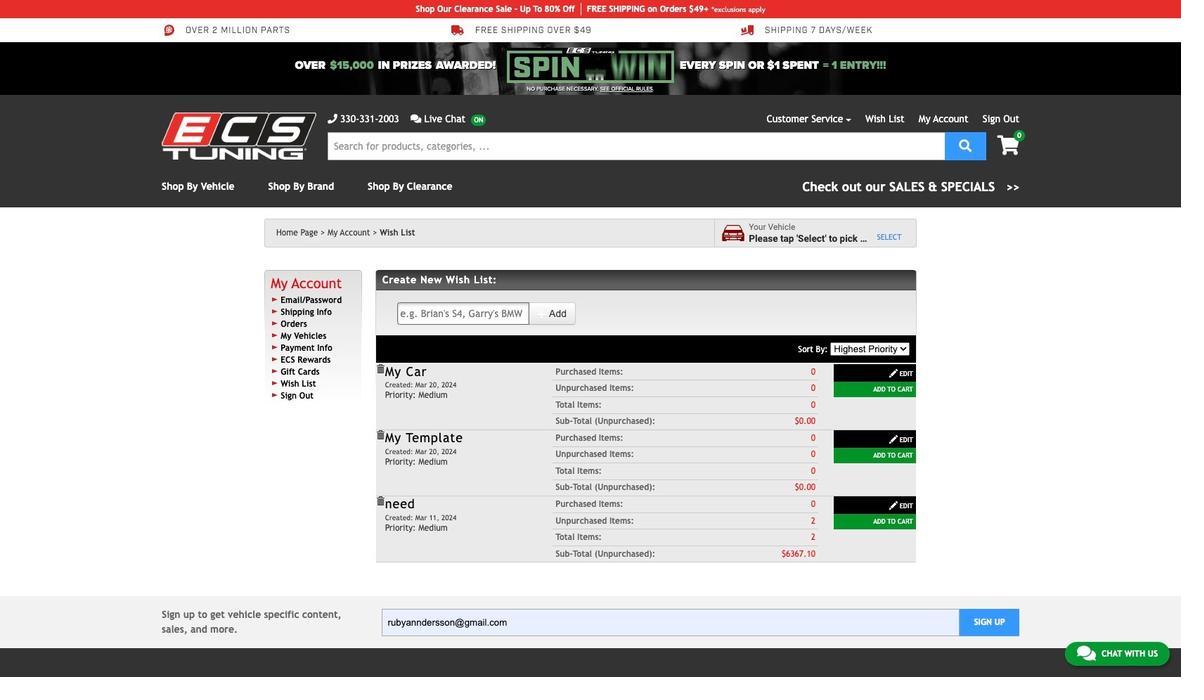 Task type: vqa. For each thing, say whether or not it's contained in the screenshot.
the left white icon
yes



Task type: describe. For each thing, give the bounding box(es) containing it.
2 delete image from the top
[[375, 431, 385, 440]]

search image
[[960, 139, 972, 152]]

delete image
[[375, 497, 385, 507]]

1 delete image from the top
[[375, 364, 385, 374]]

phone image
[[328, 114, 338, 124]]



Task type: locate. For each thing, give the bounding box(es) containing it.
0 horizontal spatial white image
[[537, 309, 547, 319]]

2 white image from the top
[[889, 501, 899, 511]]

delete image
[[375, 364, 385, 374], [375, 431, 385, 440]]

ecs tuning 'spin to win' contest logo image
[[507, 48, 675, 83]]

white image for second delete image from the bottom of the page
[[889, 369, 899, 378]]

white image for delete icon
[[889, 501, 899, 511]]

1 vertical spatial delete image
[[375, 431, 385, 440]]

ecs tuning image
[[162, 113, 317, 160]]

e.g. Brian's S4, Garry's BMW E92...etc text field
[[397, 302, 530, 325]]

0 vertical spatial white image
[[889, 369, 899, 378]]

0 vertical spatial delete image
[[375, 364, 385, 374]]

Email email field
[[382, 609, 960, 636]]

0 vertical spatial comments image
[[411, 114, 422, 124]]

1 horizontal spatial white image
[[889, 435, 899, 445]]

1 white image from the top
[[889, 369, 899, 378]]

0 vertical spatial white image
[[537, 309, 547, 319]]

comments image
[[411, 114, 422, 124], [1078, 645, 1097, 662]]

1 vertical spatial white image
[[889, 501, 899, 511]]

white image
[[889, 369, 899, 378], [889, 501, 899, 511]]

1 horizontal spatial comments image
[[1078, 645, 1097, 662]]

1 vertical spatial comments image
[[1078, 645, 1097, 662]]

0 horizontal spatial comments image
[[411, 114, 422, 124]]

shopping cart image
[[998, 136, 1020, 155]]

1 vertical spatial white image
[[889, 435, 899, 445]]

white image
[[537, 309, 547, 319], [889, 435, 899, 445]]

Search text field
[[328, 132, 945, 160]]



